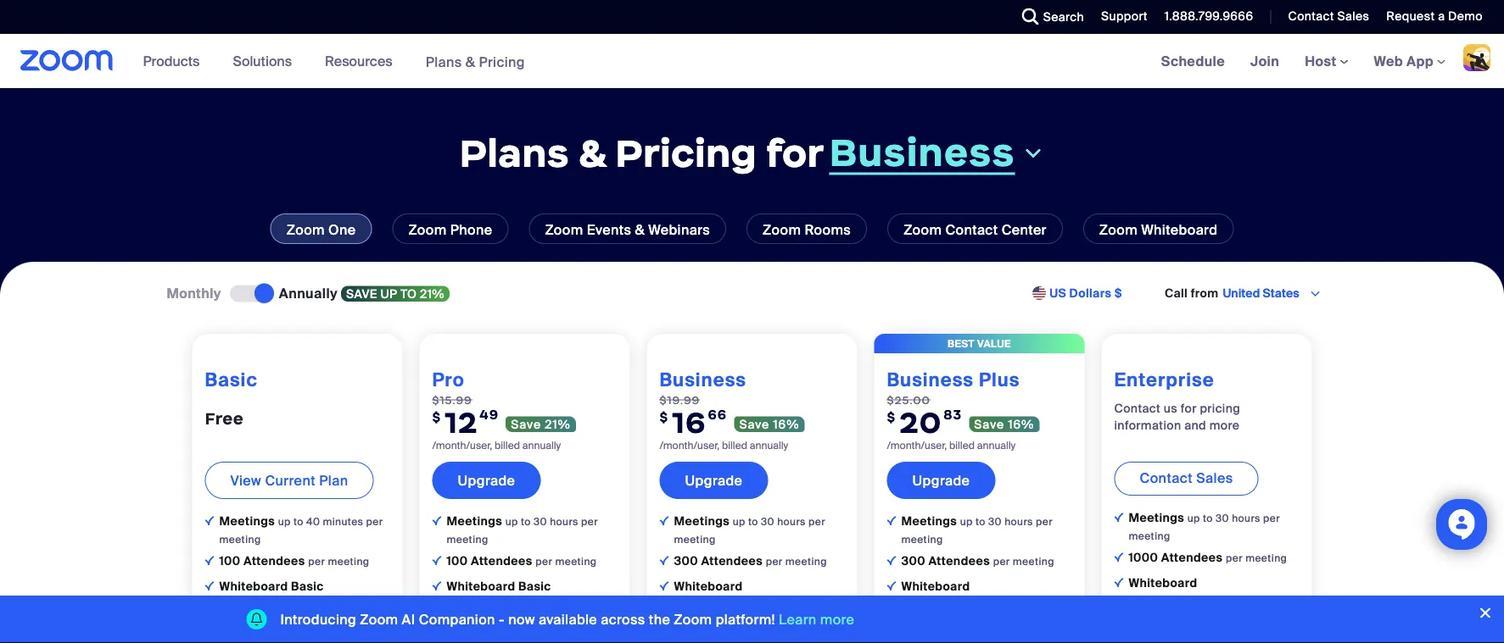 Task type: vqa. For each thing, say whether or not it's contained in the screenshot.
Service associated with Enterprise
no



Task type: describe. For each thing, give the bounding box(es) containing it.
information
[[1114, 418, 1181, 433]]

zoom events & webinars
[[545, 221, 710, 239]]

include image for business
[[660, 517, 669, 526]]

business plus $25.00 $ 20 83 save 16% /month/user, billed annually
[[887, 368, 1034, 453]]

host button
[[1305, 52, 1349, 70]]

zoom contact center
[[904, 221, 1047, 239]]

to inside annually save up to 21%
[[400, 286, 417, 302]]

$15.99
[[432, 394, 472, 407]]

from
[[1191, 286, 1219, 302]]

-
[[499, 611, 505, 629]]

calendar
[[1169, 627, 1223, 643]]

annually inside business plus $25.00 $ 20 83 save 16% /month/user, billed annually
[[977, 440, 1016, 453]]

zoom whiteboard
[[1099, 221, 1218, 239]]

ai
[[402, 611, 415, 629]]

100 for pro
[[447, 554, 468, 570]]

web app
[[1374, 52, 1434, 70]]

plans for plans & pricing
[[426, 53, 462, 71]]

business for business plus $25.00 $ 20 83 save 16% /month/user, billed annually
[[887, 368, 974, 392]]

save inside annually save up to 21%
[[346, 286, 377, 302]]

contact inside enterprise contact us for pricing information and more
[[1114, 401, 1161, 416]]

$ for us
[[1115, 286, 1122, 302]]

events
[[587, 221, 631, 239]]

mail & calendar
[[1129, 627, 1223, 643]]

1 team from the left
[[219, 605, 251, 620]]

attendees for business
[[701, 554, 763, 570]]

business for business
[[829, 128, 1015, 176]]

pricing for plans & pricing for
[[615, 129, 757, 177]]

view
[[230, 472, 261, 490]]

for for pricing
[[766, 129, 824, 177]]

attendees for enterprise
[[1161, 550, 1223, 566]]

demo
[[1448, 8, 1483, 24]]

attendees for basic
[[244, 554, 305, 570]]

enterprise contact us for pricing information and more
[[1114, 368, 1240, 433]]

support
[[1101, 8, 1148, 24]]

rooms
[[805, 221, 851, 239]]

zoom for zoom phone
[[408, 221, 447, 239]]

monthly
[[167, 285, 221, 302]]

include image for pro
[[432, 517, 442, 526]]

web
[[1374, 52, 1403, 70]]

meetings for enterprise
[[1129, 511, 1187, 526]]

meetings navigation
[[1148, 34, 1504, 90]]

16% inside business plus $25.00 $ 20 83 save 16% /month/user, billed annually
[[1008, 417, 1034, 432]]

up inside annually save up to 21%
[[380, 286, 397, 302]]

learn
[[779, 611, 817, 629]]

annually for 16
[[750, 440, 788, 453]]

resources button
[[325, 34, 400, 88]]

1.888.799.9666
[[1165, 8, 1253, 24]]

up for enterprise
[[1187, 512, 1200, 525]]

plan
[[319, 472, 348, 490]]

up to 30 hours per meeting for enterprise
[[1129, 512, 1280, 543]]

view current plan link
[[205, 462, 374, 500]]

tabs of zoom services tab list
[[25, 214, 1479, 244]]

upgrade for 12
[[458, 472, 515, 490]]

1 horizontal spatial contact sales
[[1288, 8, 1370, 24]]

dollars
[[1069, 286, 1112, 302]]

up to 40 minutes per meeting
[[219, 516, 383, 547]]

request
[[1387, 8, 1435, 24]]

zoom for zoom rooms
[[763, 221, 801, 239]]

center
[[1002, 221, 1047, 239]]

zoom right the
[[674, 611, 712, 629]]

ok image for whiteboard
[[887, 582, 896, 591]]

host
[[1305, 52, 1340, 70]]

ok image for 1000 attendees
[[1114, 553, 1124, 562]]

products
[[143, 52, 200, 70]]

search button
[[1009, 0, 1088, 34]]

free
[[205, 408, 244, 429]]

to for enterprise
[[1203, 512, 1213, 525]]

meetings for business
[[674, 514, 733, 530]]

team chat for 16
[[674, 605, 737, 620]]

/month/user, inside business plus $25.00 $ 20 83 save 16% /month/user, billed annually
[[887, 440, 947, 453]]

1 vertical spatial more
[[820, 611, 855, 629]]

phone
[[450, 221, 492, 239]]

plus
[[979, 368, 1020, 392]]

one
[[328, 221, 356, 239]]

& for mail & calendar
[[1157, 627, 1166, 643]]

available
[[539, 611, 597, 629]]

best
[[948, 337, 975, 350]]

per inside up to 40 minutes per meeting
[[366, 516, 383, 529]]

meeting inside 1000 attendees per meeting
[[1245, 552, 1287, 565]]

across
[[601, 611, 645, 629]]

us dollars $ button
[[1050, 285, 1122, 302]]

zoom logo image
[[20, 50, 113, 71]]

$25.00
[[887, 394, 931, 407]]

webinars
[[648, 221, 710, 239]]

banner containing products
[[0, 34, 1504, 90]]

chat for 16
[[709, 605, 737, 620]]

2 300 from the left
[[901, 554, 925, 570]]

zoom for zoom one
[[286, 221, 325, 239]]

zoom for zoom contact center
[[904, 221, 942, 239]]

request a demo
[[1387, 8, 1483, 24]]

& inside tabs of zoom services tab list
[[635, 221, 645, 239]]

web app button
[[1374, 52, 1446, 70]]

1 vertical spatial sales
[[1196, 469, 1233, 487]]

attendees for pro
[[471, 554, 532, 570]]

show options image
[[1309, 287, 1322, 301]]

team for 12
[[447, 605, 479, 620]]

zoom for zoom events & webinars
[[545, 221, 583, 239]]

view current plan
[[230, 472, 348, 490]]

plans & pricing for
[[459, 129, 824, 177]]

upgrade link for 16
[[660, 462, 768, 500]]

0 horizontal spatial basic
[[205, 368, 258, 392]]

up to 30 hours per meeting for pro
[[447, 516, 598, 547]]

for for us
[[1181, 401, 1197, 416]]

products button
[[143, 34, 207, 88]]

profile picture image
[[1463, 44, 1491, 71]]

meetings for basic
[[219, 514, 278, 530]]

basic for pro
[[518, 579, 551, 595]]

save inside business plus $25.00 $ 20 83 save 16% /month/user, billed annually
[[974, 417, 1005, 432]]

learn more link
[[779, 611, 855, 629]]

30 for enterprise
[[1216, 512, 1229, 525]]

include image
[[205, 517, 214, 526]]

solutions button
[[233, 34, 300, 88]]

us dollars $
[[1050, 286, 1122, 302]]

team chat for 12
[[447, 605, 510, 620]]

platform!
[[716, 611, 775, 629]]

schedule
[[1161, 52, 1225, 70]]

whiteboard inside tabs of zoom services tab list
[[1141, 221, 1218, 239]]

pro $15.99 $ 12 49 save 21% /month/user, billed annually
[[432, 368, 571, 453]]

1 chat from the left
[[254, 605, 283, 620]]

meetings for pro
[[447, 514, 505, 530]]

49
[[480, 407, 499, 423]]

zoom rooms
[[763, 221, 851, 239]]

per inside 1000 attendees per meeting
[[1226, 552, 1243, 565]]

to for basic
[[293, 516, 304, 529]]

1000 attendees per meeting
[[1129, 550, 1287, 566]]

zoom one
[[286, 221, 356, 239]]

$ inside business plus $25.00 $ 20 83 save 16% /month/user, billed annually
[[887, 409, 896, 425]]

mail
[[1129, 627, 1154, 643]]

schedule link
[[1148, 34, 1238, 88]]

hours for pro
[[550, 516, 578, 529]]

contact up host
[[1288, 8, 1334, 24]]

/month/user, for 16
[[660, 440, 720, 453]]

pricing
[[1200, 401, 1240, 416]]

introducing
[[280, 611, 356, 629]]

app
[[1407, 52, 1434, 70]]

product information navigation
[[130, 34, 538, 90]]

plans for plans & pricing for
[[459, 129, 569, 177]]

annually for 12
[[522, 440, 561, 453]]



Task type: locate. For each thing, give the bounding box(es) containing it.
sales down and
[[1196, 469, 1233, 487]]

upgrade for 16
[[685, 472, 743, 490]]

annually down plus
[[977, 440, 1016, 453]]

2 billed from the left
[[722, 440, 747, 453]]

1 vertical spatial pricing
[[615, 129, 757, 177]]

contact sales up host dropdown button
[[1288, 8, 1370, 24]]

solutions
[[233, 52, 292, 70]]

16% right 66
[[773, 417, 800, 432]]

0 horizontal spatial annually
[[522, 440, 561, 453]]

save right '83' at the bottom of the page
[[974, 417, 1005, 432]]

0 vertical spatial for
[[766, 129, 824, 177]]

zoom phone
[[408, 221, 492, 239]]

billed
[[495, 440, 520, 453], [722, 440, 747, 453], [949, 440, 975, 453]]

include image
[[1114, 513, 1124, 522], [432, 517, 442, 526], [660, 517, 669, 526], [887, 517, 896, 526]]

call from
[[1165, 286, 1219, 302]]

annually inside pro $15.99 $ 12 49 save 21% /month/user, billed annually
[[522, 440, 561, 453]]

more down pricing
[[1210, 418, 1240, 433]]

0 horizontal spatial 21%
[[420, 286, 444, 302]]

1 300 attendees per meeting from the left
[[674, 554, 827, 570]]

2 horizontal spatial annually
[[977, 440, 1016, 453]]

100
[[219, 554, 241, 570], [447, 554, 468, 570]]

up inside up to 40 minutes per meeting
[[278, 516, 291, 529]]

business $19.99 $ 16 66 save 16% /month/user, billed annually
[[660, 368, 800, 453]]

team left -
[[447, 605, 479, 620]]

ok image for 100 attendees
[[205, 556, 214, 566]]

more inside enterprise contact us for pricing information and more
[[1210, 418, 1240, 433]]

1 team chat from the left
[[219, 605, 283, 620]]

$ down $25.00
[[887, 409, 896, 425]]

upgrade
[[458, 472, 515, 490], [685, 472, 743, 490], [912, 472, 970, 490]]

21%
[[420, 286, 444, 302], [545, 417, 571, 432]]

contact left center
[[945, 221, 998, 239]]

best value
[[948, 337, 1011, 350]]

upgrade link
[[432, 462, 541, 500], [660, 462, 768, 500], [887, 462, 995, 500]]

1 /month/user, from the left
[[432, 440, 492, 453]]

3 annually from the left
[[977, 440, 1016, 453]]

1 100 attendees per meeting from the left
[[219, 554, 369, 570]]

billed down '83' at the bottom of the page
[[949, 440, 975, 453]]

1 whiteboard basic from the left
[[219, 579, 324, 595]]

2 /month/user, from the left
[[660, 440, 720, 453]]

20
[[900, 404, 942, 441]]

3 team chat from the left
[[674, 605, 737, 620]]

1 horizontal spatial 300 attendees per meeting
[[901, 554, 1054, 570]]

0 vertical spatial sales
[[1337, 8, 1370, 24]]

team
[[219, 605, 251, 620], [447, 605, 479, 620], [674, 605, 706, 620]]

1000
[[1129, 550, 1158, 566]]

banner
[[0, 34, 1504, 90]]

contact down information
[[1140, 469, 1193, 487]]

2 team from the left
[[447, 605, 479, 620]]

21% inside annually save up to 21%
[[420, 286, 444, 302]]

2 whiteboard basic from the left
[[447, 579, 551, 595]]

0 horizontal spatial upgrade
[[458, 472, 515, 490]]

1 vertical spatial contact sales
[[1140, 469, 1233, 487]]

save right 49
[[511, 417, 541, 432]]

up for pro
[[505, 516, 518, 529]]

1 horizontal spatial team chat
[[447, 605, 510, 620]]

$ for business
[[660, 409, 669, 425]]

0 vertical spatial contact sales
[[1288, 8, 1370, 24]]

billed inside pro $15.99 $ 12 49 save 21% /month/user, billed annually
[[495, 440, 520, 453]]

12
[[445, 404, 478, 441]]

save inside business $19.99 $ 16 66 save 16% /month/user, billed annually
[[739, 417, 770, 432]]

team for 16
[[674, 605, 706, 620]]

1 billed from the left
[[495, 440, 520, 453]]

upgrade down 20
[[912, 472, 970, 490]]

and
[[1184, 418, 1206, 433]]

1 horizontal spatial 16%
[[1008, 417, 1034, 432]]

upgrade down 16
[[685, 472, 743, 490]]

1 horizontal spatial whiteboard basic
[[447, 579, 551, 595]]

0 horizontal spatial contact sales
[[1140, 469, 1233, 487]]

30 for pro
[[534, 516, 547, 529]]

team left introducing
[[219, 605, 251, 620]]

billed for 16
[[722, 440, 747, 453]]

100 attendees per meeting
[[219, 554, 369, 570], [447, 554, 597, 570]]

upgrade link for 12
[[432, 462, 541, 500]]

& inside the product information navigation
[[465, 53, 475, 71]]

contact sales down and
[[1140, 469, 1233, 487]]

call
[[1165, 286, 1188, 302]]

/month/user, for 12
[[432, 440, 492, 453]]

&
[[465, 53, 475, 71], [578, 129, 606, 177], [635, 221, 645, 239], [1157, 627, 1166, 643]]

0 horizontal spatial upgrade link
[[432, 462, 541, 500]]

1 horizontal spatial for
[[1181, 401, 1197, 416]]

/month/user, inside pro $15.99 $ 12 49 save 21% /month/user, billed annually
[[432, 440, 492, 453]]

billed inside business plus $25.00 $ 20 83 save 16% /month/user, billed annually
[[949, 440, 975, 453]]

1 horizontal spatial upgrade link
[[660, 462, 768, 500]]

100 attendees per meeting for pro
[[447, 554, 597, 570]]

zoom left events
[[545, 221, 583, 239]]

chat for 12
[[482, 605, 510, 620]]

save inside pro $15.99 $ 12 49 save 21% /month/user, billed annually
[[511, 417, 541, 432]]

3 upgrade link from the left
[[887, 462, 995, 500]]

1 horizontal spatial sales
[[1337, 8, 1370, 24]]

annually right 16
[[750, 440, 788, 453]]

down image
[[1022, 143, 1045, 163]]

0 horizontal spatial more
[[820, 611, 855, 629]]

for right 'us'
[[1181, 401, 1197, 416]]

more right learn
[[820, 611, 855, 629]]

0 vertical spatial plans
[[426, 53, 462, 71]]

1 horizontal spatial billed
[[722, 440, 747, 453]]

0 horizontal spatial chat
[[254, 605, 283, 620]]

& for plans & pricing for
[[578, 129, 606, 177]]

1 upgrade from the left
[[458, 472, 515, 490]]

upgrade link down 16
[[660, 462, 768, 500]]

21% inside pro $15.99 $ 12 49 save 21% /month/user, billed annually
[[545, 417, 571, 432]]

1 horizontal spatial chat
[[482, 605, 510, 620]]

billed down 66
[[722, 440, 747, 453]]

whiteboard basic up -
[[447, 579, 551, 595]]

join link
[[1238, 34, 1292, 88]]

business
[[829, 128, 1015, 176], [660, 368, 747, 392], [887, 368, 974, 392]]

3 team from the left
[[674, 605, 706, 620]]

& for plans & pricing
[[465, 53, 475, 71]]

0 horizontal spatial billed
[[495, 440, 520, 453]]

basic
[[205, 368, 258, 392], [291, 579, 324, 595], [518, 579, 551, 595]]

1 horizontal spatial 21%
[[545, 417, 571, 432]]

0 horizontal spatial sales
[[1196, 469, 1233, 487]]

business inside business $19.99 $ 16 66 save 16% /month/user, billed annually
[[660, 368, 747, 392]]

whiteboard basic for pro
[[447, 579, 551, 595]]

0 vertical spatial pricing
[[479, 53, 525, 71]]

2 100 attendees per meeting from the left
[[447, 554, 597, 570]]

16%
[[773, 417, 800, 432], [1008, 417, 1034, 432]]

up for business
[[733, 516, 745, 529]]

1 horizontal spatial 100
[[447, 554, 468, 570]]

$ right dollars
[[1115, 286, 1122, 302]]

zoom left phone
[[408, 221, 447, 239]]

introducing zoom ai companion - now available across the zoom platform! learn more
[[280, 611, 855, 629]]

now
[[508, 611, 535, 629]]

3 billed from the left
[[949, 440, 975, 453]]

ok image
[[1114, 553, 1124, 562], [205, 556, 214, 566], [887, 582, 896, 591], [432, 633, 442, 642], [887, 633, 896, 642]]

2 team chat from the left
[[447, 605, 510, 620]]

1 300 from the left
[[674, 554, 698, 570]]

whiteboard basic
[[219, 579, 324, 595], [447, 579, 551, 595]]

pricing inside the product information navigation
[[479, 53, 525, 71]]

hours for enterprise
[[1232, 512, 1261, 525]]

/month/user, inside business $19.99 $ 16 66 save 16% /month/user, billed annually
[[660, 440, 720, 453]]

2 300 attendees per meeting from the left
[[901, 554, 1054, 570]]

1 horizontal spatial basic
[[291, 579, 324, 595]]

chat
[[254, 605, 283, 620], [482, 605, 510, 620], [709, 605, 737, 620]]

team chat
[[219, 605, 283, 620], [447, 605, 510, 620], [674, 605, 737, 620]]

0 horizontal spatial team chat
[[219, 605, 283, 620]]

annually right 12
[[522, 440, 561, 453]]

contact inside tabs of zoom services tab list
[[945, 221, 998, 239]]

to for business
[[748, 516, 758, 529]]

minutes
[[323, 516, 363, 529]]

pricing for plans & pricing
[[479, 53, 525, 71]]

business inside business plus $25.00 $ 20 83 save 16% /month/user, billed annually
[[887, 368, 974, 392]]

meeting
[[1129, 530, 1170, 543], [219, 533, 261, 547], [447, 533, 488, 547], [674, 533, 716, 547], [901, 533, 943, 547], [1245, 552, 1287, 565], [328, 556, 369, 569], [555, 556, 597, 569], [785, 556, 827, 569], [1013, 556, 1054, 569]]

to inside up to 40 minutes per meeting
[[293, 516, 304, 529]]

1.888.799.9666 button
[[1152, 0, 1258, 34], [1165, 8, 1253, 24]]

for up zoom rooms at the right of page
[[766, 129, 824, 177]]

contact sales
[[1288, 8, 1370, 24], [1140, 469, 1233, 487]]

ok image
[[432, 556, 442, 566], [660, 556, 669, 566], [887, 556, 896, 566], [1114, 578, 1124, 588], [205, 582, 214, 591], [432, 582, 442, 591], [660, 582, 669, 591], [432, 607, 442, 617], [660, 607, 669, 617], [1114, 629, 1124, 639], [205, 633, 214, 642], [660, 633, 669, 642]]

zoom
[[286, 221, 325, 239], [408, 221, 447, 239], [545, 221, 583, 239], [763, 221, 801, 239], [904, 221, 942, 239], [1099, 221, 1138, 239], [360, 611, 398, 629], [674, 611, 712, 629]]

0 horizontal spatial pricing
[[479, 53, 525, 71]]

1 100 from the left
[[219, 554, 241, 570]]

/month/user, down $25.00
[[887, 440, 947, 453]]

1 horizontal spatial team
[[447, 605, 479, 620]]

1 horizontal spatial 300
[[901, 554, 925, 570]]

/month/user,
[[432, 440, 492, 453], [660, 440, 720, 453], [887, 440, 947, 453]]

30 for business
[[761, 516, 774, 529]]

$ down $19.99
[[660, 409, 669, 425]]

join
[[1251, 52, 1279, 70]]

billed down 49
[[495, 440, 520, 453]]

2 100 from the left
[[447, 554, 468, 570]]

16% inside business $19.99 $ 16 66 save 16% /month/user, billed annually
[[773, 417, 800, 432]]

0 horizontal spatial team
[[219, 605, 251, 620]]

1 horizontal spatial 100 attendees per meeting
[[447, 554, 597, 570]]

0 horizontal spatial 16%
[[773, 417, 800, 432]]

1 horizontal spatial annually
[[750, 440, 788, 453]]

3 chat from the left
[[709, 605, 737, 620]]

business for business $19.99 $ 16 66 save 16% /month/user, billed annually
[[660, 368, 747, 392]]

up to 30 hours per meeting
[[1129, 512, 1280, 543], [447, 516, 598, 547], [674, 516, 825, 547], [901, 516, 1053, 547]]

include image for enterprise
[[1114, 513, 1124, 522]]

1 vertical spatial 21%
[[545, 417, 571, 432]]

whiteboard basic up introducing
[[219, 579, 324, 595]]

1 annually from the left
[[522, 440, 561, 453]]

2 horizontal spatial billed
[[949, 440, 975, 453]]

current
[[265, 472, 316, 490]]

100 for basic
[[219, 554, 241, 570]]

the
[[649, 611, 670, 629]]

plans & pricing
[[426, 53, 525, 71]]

1 horizontal spatial pricing
[[615, 129, 757, 177]]

1 upgrade link from the left
[[432, 462, 541, 500]]

0 horizontal spatial whiteboard basic
[[219, 579, 324, 595]]

1 vertical spatial plans
[[459, 129, 569, 177]]

0 vertical spatial more
[[1210, 418, 1240, 433]]

upgrade link down 12
[[432, 462, 541, 500]]

to for pro
[[521, 516, 531, 529]]

zoom for zoom whiteboard
[[1099, 221, 1138, 239]]

/month/user, down 66
[[660, 440, 720, 453]]

300 attendees per meeting
[[674, 554, 827, 570], [901, 554, 1054, 570]]

upgrade link down 20
[[887, 462, 995, 500]]

up for basic
[[278, 516, 291, 529]]

2 horizontal spatial chat
[[709, 605, 737, 620]]

plans & pricing link
[[426, 53, 525, 71], [426, 53, 525, 71]]

100 down up to 40 minutes per meeting
[[219, 554, 241, 570]]

1 horizontal spatial upgrade
[[685, 472, 743, 490]]

upgrade down 12
[[458, 472, 515, 490]]

3 /month/user, from the left
[[887, 440, 947, 453]]

business button
[[829, 128, 1045, 176]]

/month/user, down 49
[[432, 440, 492, 453]]

$ inside business $19.99 $ 16 66 save 16% /month/user, billed annually
[[660, 409, 669, 425]]

team right the
[[674, 605, 706, 620]]

0 horizontal spatial 300
[[674, 554, 698, 570]]

0 horizontal spatial 300 attendees per meeting
[[674, 554, 827, 570]]

contact up information
[[1114, 401, 1161, 416]]

0 horizontal spatial 100
[[219, 554, 241, 570]]

21% right 49
[[545, 417, 571, 432]]

enterprise
[[1114, 368, 1215, 392]]

21% down zoom phone on the top
[[420, 286, 444, 302]]

2 horizontal spatial team
[[674, 605, 706, 620]]

basic up now
[[518, 579, 551, 595]]

hours
[[1232, 512, 1261, 525], [550, 516, 578, 529], [777, 516, 806, 529], [1005, 516, 1033, 529]]

$ inside popup button
[[1115, 286, 1122, 302]]

100 attendees per meeting down up to 40 minutes per meeting
[[219, 554, 369, 570]]

save right 66
[[739, 417, 770, 432]]

1 16% from the left
[[773, 417, 800, 432]]

hours for business
[[777, 516, 806, 529]]

2 horizontal spatial team chat
[[674, 605, 737, 620]]

zoom down business dropdown button
[[904, 221, 942, 239]]

40
[[306, 516, 320, 529]]

billed inside business $19.99 $ 16 66 save 16% /month/user, billed annually
[[722, 440, 747, 453]]

$19.99
[[660, 394, 700, 407]]

zoom left ai
[[360, 611, 398, 629]]

2 horizontal spatial /month/user,
[[887, 440, 947, 453]]

for
[[766, 129, 824, 177], [1181, 401, 1197, 416]]

2 chat from the left
[[482, 605, 510, 620]]

$ inside pro $15.99 $ 12 49 save 21% /month/user, billed annually
[[432, 409, 441, 425]]

2 upgrade from the left
[[685, 472, 743, 490]]

annually
[[522, 440, 561, 453], [750, 440, 788, 453], [977, 440, 1016, 453]]

0 horizontal spatial 100 attendees per meeting
[[219, 554, 369, 570]]

1 horizontal spatial more
[[1210, 418, 1240, 433]]

billed for 12
[[495, 440, 520, 453]]

search
[[1043, 9, 1084, 25]]

annually save up to 21%
[[279, 285, 444, 302]]

83
[[944, 407, 962, 423]]

300
[[674, 554, 698, 570], [901, 554, 925, 570]]

$ down "$15.99"
[[432, 409, 441, 425]]

1 vertical spatial for
[[1181, 401, 1197, 416]]

$ for pro
[[432, 409, 441, 425]]

plans inside the product information navigation
[[426, 53, 462, 71]]

value
[[977, 337, 1011, 350]]

Country/Region text field
[[1221, 285, 1308, 302]]

zoom left one
[[286, 221, 325, 239]]

meeting inside up to 40 minutes per meeting
[[219, 533, 261, 547]]

2 annually from the left
[[750, 440, 788, 453]]

meetings
[[1129, 511, 1187, 526], [219, 514, 278, 530], [447, 514, 505, 530], [674, 514, 733, 530], [901, 514, 960, 530]]

attendees
[[1161, 550, 1223, 566], [244, 554, 305, 570], [471, 554, 532, 570], [701, 554, 763, 570], [929, 554, 990, 570]]

whiteboard basic for basic
[[219, 579, 324, 595]]

to
[[400, 286, 417, 302], [1203, 512, 1213, 525], [293, 516, 304, 529], [521, 516, 531, 529], [748, 516, 758, 529], [976, 516, 986, 529]]

0 horizontal spatial for
[[766, 129, 824, 177]]

basic up introducing
[[291, 579, 324, 595]]

pro
[[432, 368, 465, 392]]

us
[[1164, 401, 1178, 416]]

2 horizontal spatial upgrade
[[912, 472, 970, 490]]

up
[[380, 286, 397, 302], [1187, 512, 1200, 525], [278, 516, 291, 529], [505, 516, 518, 529], [733, 516, 745, 529], [960, 516, 973, 529]]

contact
[[1288, 8, 1334, 24], [945, 221, 998, 239], [1114, 401, 1161, 416], [1140, 469, 1193, 487]]

1 horizontal spatial /month/user,
[[660, 440, 720, 453]]

zoom left rooms
[[763, 221, 801, 239]]

16% down plus
[[1008, 417, 1034, 432]]

100 attendees per meeting for basic
[[219, 554, 369, 570]]

2 horizontal spatial basic
[[518, 579, 551, 595]]

annually
[[279, 285, 338, 302]]

us
[[1050, 286, 1066, 302]]

a
[[1438, 8, 1445, 24]]

100 up companion on the bottom of the page
[[447, 554, 468, 570]]

resources
[[325, 52, 392, 70]]

up to 30 hours per meeting for business
[[674, 516, 825, 547]]

companion
[[419, 611, 495, 629]]

main content containing business
[[0, 34, 1504, 644]]

save right annually
[[346, 286, 377, 302]]

16
[[672, 404, 706, 441]]

support link
[[1088, 0, 1152, 34], [1101, 8, 1148, 24]]

contact sales link
[[1275, 0, 1374, 34], [1288, 8, 1370, 24], [1114, 462, 1259, 496]]

100 attendees per meeting up now
[[447, 554, 597, 570]]

3 upgrade from the left
[[912, 472, 970, 490]]

zoom up dollars
[[1099, 221, 1138, 239]]

basic for basic
[[291, 579, 324, 595]]

main content
[[0, 34, 1504, 644]]

annually inside business $19.99 $ 16 66 save 16% /month/user, billed annually
[[750, 440, 788, 453]]

0 horizontal spatial /month/user,
[[432, 440, 492, 453]]

2 horizontal spatial upgrade link
[[887, 462, 995, 500]]

2 upgrade link from the left
[[660, 462, 768, 500]]

sales up host dropdown button
[[1337, 8, 1370, 24]]

2 16% from the left
[[1008, 417, 1034, 432]]

basic up free
[[205, 368, 258, 392]]

66
[[708, 407, 727, 423]]

0 vertical spatial 21%
[[420, 286, 444, 302]]

for inside enterprise contact us for pricing information and more
[[1181, 401, 1197, 416]]



